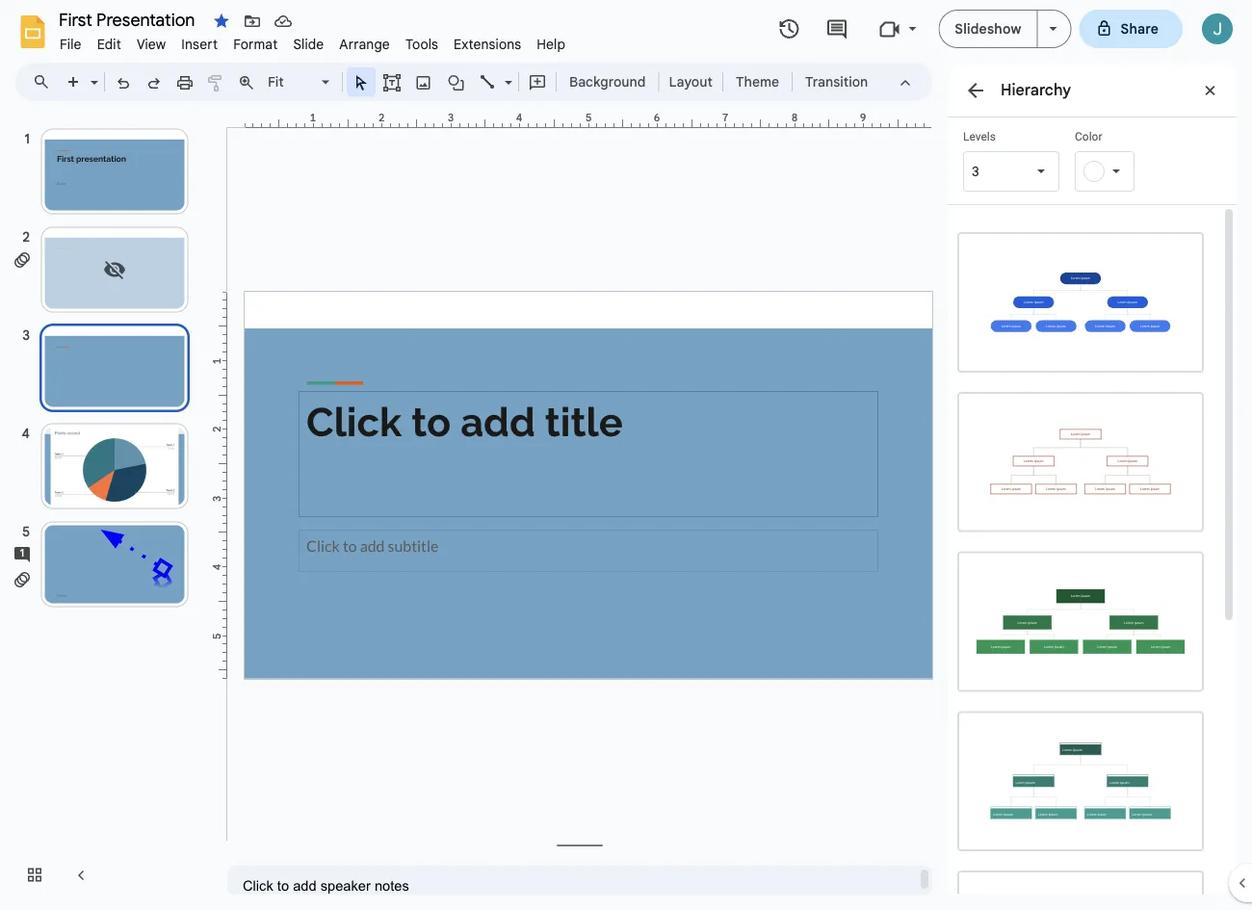 Task type: describe. For each thing, give the bounding box(es) containing it.
share
[[1121, 20, 1159, 37]]

Star checkbox
[[208, 8, 235, 35]]

slideshow
[[955, 20, 1021, 37]]

arrange
[[339, 36, 390, 52]]

theme button
[[727, 67, 788, 96]]

Zoom field
[[262, 68, 338, 97]]

insert
[[181, 36, 218, 52]]

hierarchy
[[1001, 80, 1071, 99]]

view menu item
[[129, 33, 174, 55]]

view
[[137, 36, 166, 52]]

transition
[[805, 73, 868, 90]]

tools
[[405, 36, 438, 52]]

insert menu item
[[174, 33, 226, 55]]

shape image
[[445, 68, 468, 95]]

3
[[972, 163, 979, 179]]

Team hierarchy with three levels with rectangles. Accent color: #0f9d58, close to green 11. radio
[[948, 542, 1214, 701]]

edit menu item
[[89, 33, 129, 55]]

navigation inside hierarchy application
[[0, 109, 212, 910]]

transition button
[[797, 67, 877, 96]]

Menus field
[[24, 68, 66, 95]]

levels
[[963, 130, 996, 144]]

levels list box
[[963, 129, 1059, 192]]

file
[[60, 36, 82, 52]]

new slide with layout image
[[86, 69, 98, 76]]

slide
[[293, 36, 324, 52]]

hierarchy application
[[0, 0, 1252, 910]]

Team hierarchy with three levels with outline on rectangles. Accent color: #db4437, close to light red berry 1. radio
[[948, 382, 1214, 542]]

theme
[[736, 73, 779, 90]]



Task type: vqa. For each thing, say whether or not it's contained in the screenshot.
laceholder
no



Task type: locate. For each thing, give the bounding box(es) containing it.
Team hierarchy with three levels with rectangles and left aligned titles. Accent color: #26a69a, close to green 11. radio
[[948, 701, 1214, 861]]

menu bar inside menu bar 'banner'
[[52, 25, 573, 57]]

menu bar containing file
[[52, 25, 573, 57]]

layout button
[[663, 67, 718, 96]]

arrange menu item
[[332, 33, 398, 55]]

format
[[233, 36, 278, 52]]

help
[[537, 36, 565, 52]]

background
[[569, 73, 646, 90]]

extensions menu item
[[446, 33, 529, 55]]

layout
[[669, 73, 713, 90]]

slideshow button
[[938, 10, 1038, 48]]

share button
[[1079, 10, 1183, 48]]

Team hierarchy with three levels with rounded rectangles. Accent color: #4285f4, close to cornflower blue. radio
[[948, 222, 1214, 382]]

tools menu item
[[398, 33, 446, 55]]

navigation
[[0, 109, 212, 910]]

insert image image
[[413, 68, 435, 95]]

menu bar
[[52, 25, 573, 57]]

Zoom text field
[[265, 68, 319, 95]]

option group
[[948, 205, 1221, 910]]

Team hierarchy with three levels with naked text labels. Accent color: #9c27b0, close to light purple 12. radio
[[948, 861, 1214, 910]]

help menu item
[[529, 33, 573, 55]]

menu bar banner
[[0, 0, 1252, 910]]

file menu item
[[52, 33, 89, 55]]

Rename text field
[[52, 8, 206, 31]]

background button
[[561, 67, 654, 96]]

hierarchy section
[[948, 63, 1237, 910]]

option group inside 'hierarchy' 'section'
[[948, 205, 1221, 910]]

presentation options image
[[1049, 27, 1057, 31]]

color
[[1075, 130, 1102, 144]]

color button
[[1075, 129, 1171, 192]]

slide menu item
[[285, 33, 332, 55]]

main toolbar
[[57, 67, 878, 97]]

format menu item
[[226, 33, 285, 55]]

edit
[[97, 36, 121, 52]]

extensions
[[454, 36, 521, 52]]



